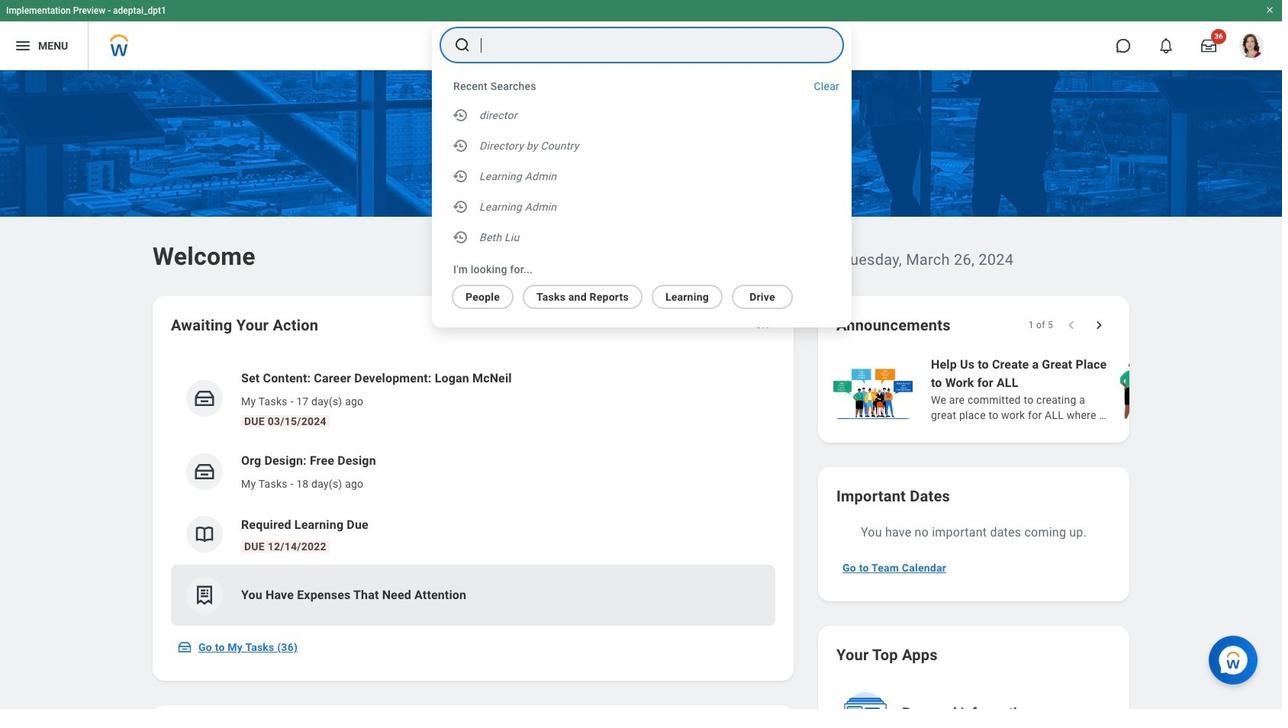 Task type: describe. For each thing, give the bounding box(es) containing it.
3 time image from the top
[[452, 167, 470, 185]]

1 list box from the top
[[432, 100, 852, 256]]

0 vertical spatial inbox image
[[193, 387, 216, 410]]

2 vertical spatial inbox image
[[177, 640, 192, 655]]

2 list box from the top
[[432, 279, 833, 309]]

1 horizontal spatial list
[[830, 354, 1282, 424]]

1 time image from the top
[[452, 106, 470, 124]]

chevron right small image
[[1091, 318, 1107, 333]]

1 vertical spatial inbox image
[[193, 460, 216, 483]]

search image
[[453, 36, 472, 54]]

dashboard expenses image
[[193, 584, 216, 607]]

2 time image from the top
[[452, 137, 470, 155]]

book open image
[[193, 523, 216, 546]]

chevron left small image
[[1064, 318, 1079, 333]]



Task type: locate. For each thing, give the bounding box(es) containing it.
4 time image from the top
[[452, 198, 470, 216]]

close environment banner image
[[1265, 5, 1275, 15]]

None search field
[[432, 22, 852, 327]]

inbox image
[[193, 387, 216, 410], [193, 460, 216, 483], [177, 640, 192, 655]]

profile logan mcneil image
[[1240, 34, 1264, 61]]

1 vertical spatial list box
[[432, 279, 833, 309]]

5 time image from the top
[[452, 228, 470, 247]]

inbox large image
[[1201, 38, 1217, 53]]

justify image
[[14, 37, 32, 55]]

0 vertical spatial list box
[[432, 100, 852, 256]]

banner
[[0, 0, 1282, 70]]

list
[[830, 354, 1282, 424], [171, 357, 775, 626]]

Search Workday  search field
[[481, 28, 812, 62]]

notifications large image
[[1159, 38, 1174, 53]]

time image
[[452, 106, 470, 124], [452, 137, 470, 155], [452, 167, 470, 185], [452, 198, 470, 216], [452, 228, 470, 247]]

list box
[[432, 100, 852, 256], [432, 279, 833, 309]]

main content
[[0, 70, 1282, 709]]

status
[[1029, 319, 1053, 331]]

0 horizontal spatial list
[[171, 357, 775, 626]]



Task type: vqa. For each thing, say whether or not it's contained in the screenshot.
inbox image
yes



